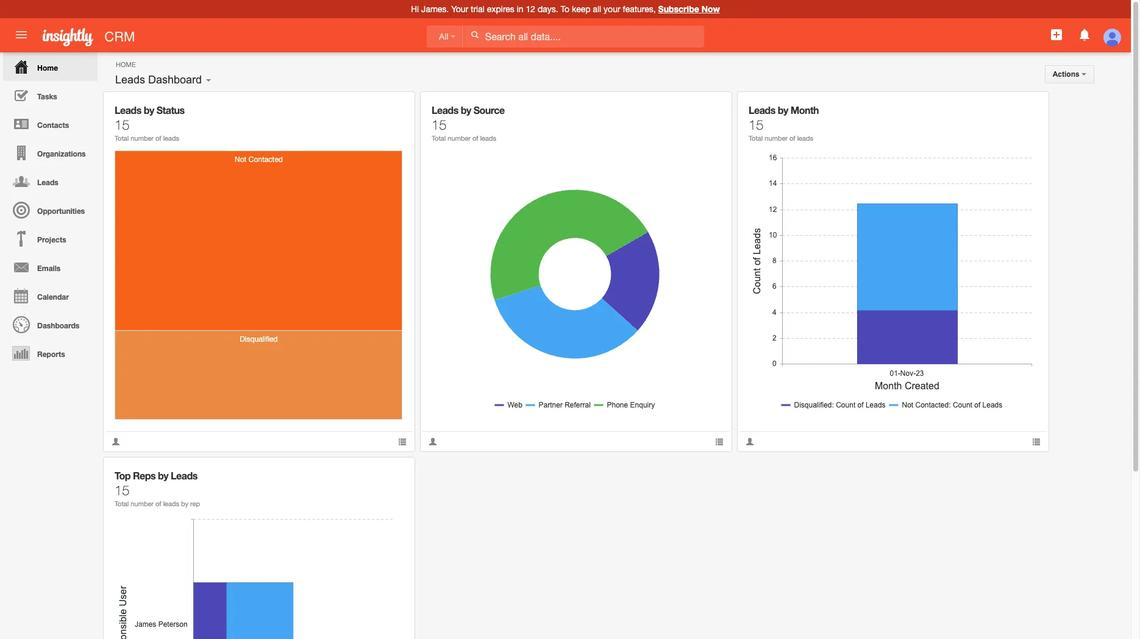 Task type: vqa. For each thing, say whether or not it's contained in the screenshot.
Calendar link
yes



Task type: locate. For each thing, give the bounding box(es) containing it.
actions
[[1053, 70, 1082, 79]]

features,
[[623, 4, 656, 14]]

of inside top reps by leads 15 total number of leads by rep
[[156, 501, 161, 508]]

15 for leads by month
[[749, 117, 764, 133]]

wrench image for top reps by leads
[[390, 467, 398, 475]]

list image for leads by status
[[398, 438, 407, 446]]

15 down leads by status link
[[115, 117, 130, 133]]

leads inside 'leads by source 15 total number of leads'
[[432, 104, 459, 116]]

dashboards link
[[3, 310, 98, 339]]

number inside leads by month 15 total number of leads
[[765, 135, 788, 142]]

leads left source
[[432, 104, 459, 116]]

all link
[[427, 26, 464, 48]]

total down leads by status link
[[115, 135, 129, 142]]

month
[[791, 104, 819, 116]]

organizations
[[37, 149, 86, 159]]

leads inside top reps by leads 15 total number of leads by rep
[[171, 470, 198, 482]]

of down leads by source link
[[473, 135, 479, 142]]

navigation
[[0, 52, 98, 368]]

leads inside "link"
[[37, 178, 58, 187]]

keep
[[572, 4, 591, 14]]

0 horizontal spatial user image
[[112, 438, 120, 446]]

number
[[131, 135, 154, 142], [448, 135, 471, 142], [765, 135, 788, 142], [131, 501, 154, 508]]

user image up top
[[112, 438, 120, 446]]

calendar
[[37, 293, 69, 302]]

of
[[156, 135, 161, 142], [473, 135, 479, 142], [790, 135, 796, 142], [156, 501, 161, 508]]

by inside 'leads by source 15 total number of leads'
[[461, 104, 471, 116]]

contacts
[[37, 121, 69, 130]]

by for source
[[461, 104, 471, 116]]

15
[[115, 117, 130, 133], [432, 117, 447, 133], [749, 117, 764, 133], [115, 483, 130, 499]]

of for month
[[790, 135, 796, 142]]

1 list image from the left
[[398, 438, 407, 446]]

user image for leads by status
[[112, 438, 120, 446]]

1 horizontal spatial user image
[[746, 438, 754, 446]]

number down reps
[[131, 501, 154, 508]]

home up tasks link
[[37, 63, 58, 73]]

subscribe now link
[[658, 4, 720, 14]]

by left 'rep'
[[181, 501, 188, 508]]

wrench image for leads by status
[[390, 101, 398, 109]]

crm
[[105, 29, 135, 45]]

number inside 'leads by source 15 total number of leads'
[[448, 135, 471, 142]]

leads left status
[[115, 104, 141, 116]]

dashboards
[[37, 321, 79, 331]]

not
[[235, 156, 247, 164]]

list image
[[398, 438, 407, 446], [1033, 438, 1041, 446]]

1 user image from the left
[[112, 438, 120, 446]]

contacts link
[[3, 110, 98, 138]]

1 horizontal spatial list image
[[1033, 438, 1041, 446]]

leads down source
[[480, 135, 496, 142]]

leads down month
[[798, 135, 814, 142]]

number inside top reps by leads 15 total number of leads by rep
[[131, 501, 154, 508]]

total down leads by month link
[[749, 135, 763, 142]]

user image right list icon
[[746, 438, 754, 446]]

total
[[115, 135, 129, 142], [432, 135, 446, 142], [749, 135, 763, 142], [115, 501, 129, 508]]

leads left month
[[749, 104, 776, 116]]

of for status
[[156, 135, 161, 142]]

projects
[[37, 235, 66, 245]]

top reps by leads link
[[115, 470, 198, 482]]

leads up leads by status link
[[115, 74, 145, 86]]

15 down leads by source link
[[432, 117, 447, 133]]

15 down top
[[115, 483, 130, 499]]

leads by month link
[[749, 104, 819, 116]]

leads inside button
[[115, 74, 145, 86]]

of inside 'leads by source 15 total number of leads'
[[473, 135, 479, 142]]

leads for leads dashboard
[[115, 74, 145, 86]]

number down leads by source link
[[448, 135, 471, 142]]

opportunities link
[[3, 196, 98, 224]]

leads inside leads by status 15 total number of leads
[[163, 135, 179, 142]]

james.
[[422, 4, 449, 14]]

number down leads by month link
[[765, 135, 788, 142]]

leads
[[115, 74, 145, 86], [115, 104, 141, 116], [432, 104, 459, 116], [749, 104, 776, 116], [37, 178, 58, 187], [171, 470, 198, 482]]

notifications image
[[1078, 27, 1092, 42]]

total inside top reps by leads 15 total number of leads by rep
[[115, 501, 129, 508]]

number for source
[[448, 135, 471, 142]]

of inside leads by status 15 total number of leads
[[156, 135, 161, 142]]

Search all data.... text field
[[464, 26, 704, 48]]

1 horizontal spatial home
[[116, 61, 136, 68]]

all
[[439, 32, 449, 41]]

user image
[[429, 438, 437, 446]]

top reps by leads 15 total number of leads by rep
[[115, 470, 200, 508]]

number inside leads by status 15 total number of leads
[[131, 135, 154, 142]]

15 inside leads by month 15 total number of leads
[[749, 117, 764, 133]]

0 horizontal spatial home
[[37, 63, 58, 73]]

leads link
[[3, 167, 98, 196]]

of down leads by status link
[[156, 135, 161, 142]]

total down leads by source link
[[432, 135, 446, 142]]

leads by source 15 total number of leads
[[432, 104, 505, 142]]

leads up opportunities link
[[37, 178, 58, 187]]

leads left 'rep'
[[163, 501, 179, 508]]

15 inside 'leads by source 15 total number of leads'
[[432, 117, 447, 133]]

leads for status
[[163, 135, 179, 142]]

home down crm
[[116, 61, 136, 68]]

reps
[[133, 470, 156, 482]]

home link
[[3, 52, 98, 81]]

of down top reps by leads link
[[156, 501, 161, 508]]

days.
[[538, 4, 559, 14]]

of down leads by month link
[[790, 135, 796, 142]]

hi james. your trial expires in 12 days. to keep all your features, subscribe now
[[411, 4, 720, 14]]

emails
[[37, 264, 61, 273]]

tasks link
[[3, 81, 98, 110]]

leads by status 15 total number of leads
[[115, 104, 185, 142]]

leads inside leads by status 15 total number of leads
[[115, 104, 141, 116]]

by inside leads by status 15 total number of leads
[[144, 104, 154, 116]]

0 horizontal spatial list image
[[398, 438, 407, 446]]

2 user image from the left
[[746, 438, 754, 446]]

by for status
[[144, 104, 154, 116]]

leads up 'rep'
[[171, 470, 198, 482]]

wrench image
[[390, 101, 398, 109], [707, 101, 715, 109], [1024, 101, 1032, 109], [390, 467, 398, 475]]

home
[[116, 61, 136, 68], [37, 63, 58, 73]]

not contacted
[[235, 156, 283, 164]]

15 inside leads by status 15 total number of leads
[[115, 117, 130, 133]]

total inside 'leads by source 15 total number of leads'
[[432, 135, 446, 142]]

of for source
[[473, 135, 479, 142]]

expires
[[487, 4, 515, 14]]

by inside leads by month 15 total number of leads
[[778, 104, 788, 116]]

leads inside top reps by leads 15 total number of leads by rep
[[163, 501, 179, 508]]

2 list image from the left
[[1033, 438, 1041, 446]]

user image
[[112, 438, 120, 446], [746, 438, 754, 446]]

hi
[[411, 4, 419, 14]]

number for month
[[765, 135, 788, 142]]

15 inside top reps by leads 15 total number of leads by rep
[[115, 483, 130, 499]]

of inside leads by month 15 total number of leads
[[790, 135, 796, 142]]

leads for month
[[798, 135, 814, 142]]

leads
[[163, 135, 179, 142], [480, 135, 496, 142], [798, 135, 814, 142], [163, 501, 179, 508]]

contacted
[[249, 156, 283, 164]]

number down leads by status link
[[131, 135, 154, 142]]

by
[[144, 104, 154, 116], [461, 104, 471, 116], [778, 104, 788, 116], [158, 470, 168, 482], [181, 501, 188, 508]]

15 down leads by month link
[[749, 117, 764, 133]]

by left month
[[778, 104, 788, 116]]

leads inside leads by month 15 total number of leads
[[749, 104, 776, 116]]

total down top
[[115, 501, 129, 508]]

projects link
[[3, 224, 98, 253]]

leads dashboard
[[115, 74, 202, 86]]

number for status
[[131, 135, 154, 142]]

leads inside 'leads by source 15 total number of leads'
[[480, 135, 496, 142]]

total inside leads by status 15 total number of leads
[[115, 135, 129, 142]]

leads inside leads by month 15 total number of leads
[[798, 135, 814, 142]]

by left source
[[461, 104, 471, 116]]

leads down status
[[163, 135, 179, 142]]

total inside leads by month 15 total number of leads
[[749, 135, 763, 142]]

by left status
[[144, 104, 154, 116]]



Task type: describe. For each thing, give the bounding box(es) containing it.
disqualified
[[240, 335, 278, 344]]

list image
[[715, 438, 724, 446]]

total for leads by month
[[749, 135, 763, 142]]

tasks
[[37, 92, 57, 101]]

in
[[517, 4, 524, 14]]

organizations link
[[3, 138, 98, 167]]

wrench image for leads by month
[[1024, 101, 1032, 109]]

status
[[157, 104, 185, 116]]

actions button
[[1045, 65, 1095, 84]]

wrench image for leads by source
[[707, 101, 715, 109]]

white image
[[471, 30, 479, 39]]

navigation containing home
[[0, 52, 98, 368]]

15 for leads by source
[[432, 117, 447, 133]]

dashboard
[[148, 74, 202, 86]]

all
[[593, 4, 602, 14]]

leads for leads by status 15 total number of leads
[[115, 104, 141, 116]]

12
[[526, 4, 536, 14]]

reports
[[37, 350, 65, 359]]

total for leads by status
[[115, 135, 129, 142]]

your
[[451, 4, 469, 14]]

leads for source
[[480, 135, 496, 142]]

user image for leads by month
[[746, 438, 754, 446]]

top
[[115, 470, 131, 482]]

emails link
[[3, 253, 98, 282]]

rep
[[190, 501, 200, 508]]

leads for leads by source 15 total number of leads
[[432, 104, 459, 116]]

leads dashboard button
[[111, 71, 206, 89]]

list image for leads by month
[[1033, 438, 1041, 446]]

subscribe
[[658, 4, 699, 14]]

source
[[474, 104, 505, 116]]

by right reps
[[158, 470, 168, 482]]

leads by source link
[[432, 104, 505, 116]]

to
[[561, 4, 570, 14]]

opportunities
[[37, 207, 85, 216]]

now
[[702, 4, 720, 14]]

leads for leads by month 15 total number of leads
[[749, 104, 776, 116]]

15 for leads by status
[[115, 117, 130, 133]]

home inside navigation
[[37, 63, 58, 73]]

leads by status link
[[115, 104, 185, 116]]

trial
[[471, 4, 485, 14]]

total for leads by source
[[432, 135, 446, 142]]

calendar link
[[3, 282, 98, 310]]

your
[[604, 4, 621, 14]]

by for month
[[778, 104, 788, 116]]

reports link
[[3, 339, 98, 368]]

leads for leads
[[37, 178, 58, 187]]

leads by month 15 total number of leads
[[749, 104, 819, 142]]



